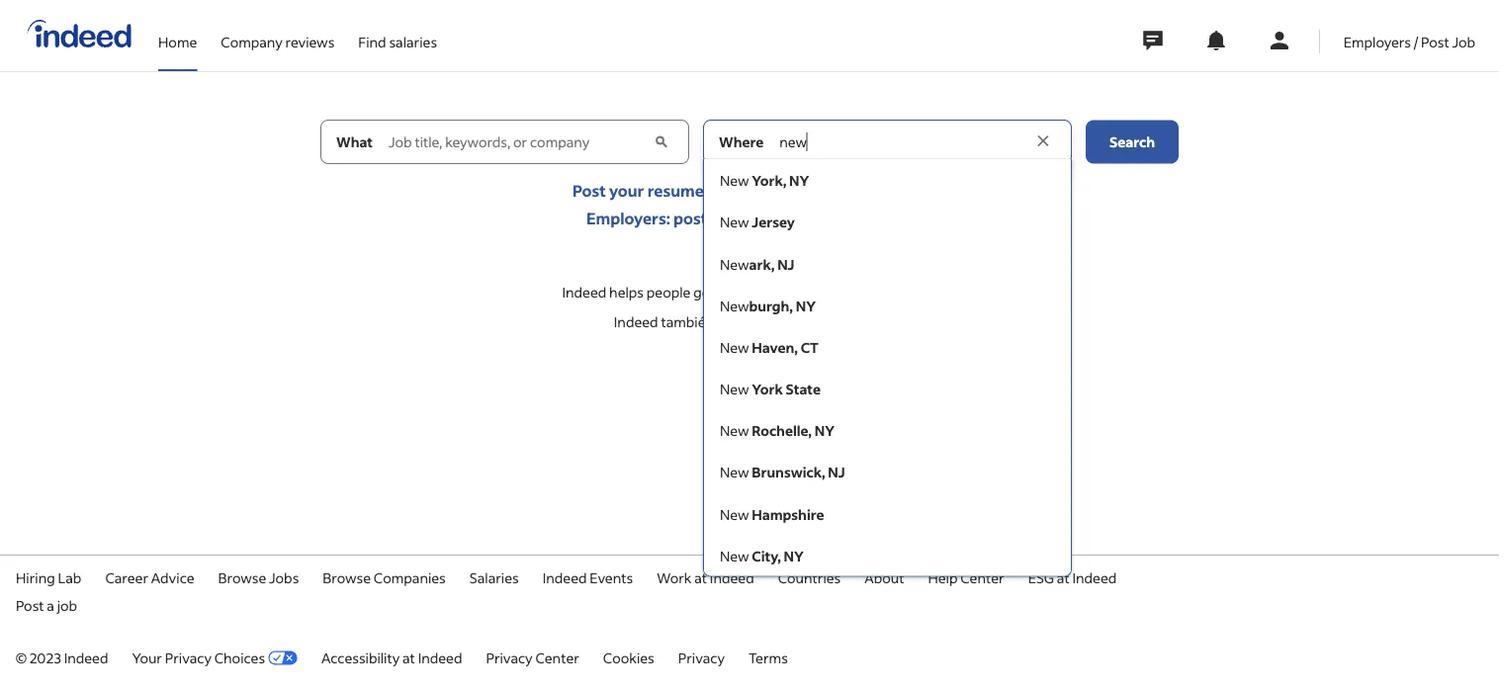 Task type: describe. For each thing, give the bounding box(es) containing it.
what
[[336, 133, 373, 151]]

help center link
[[928, 569, 1005, 587]]

new hampshire element
[[720, 505, 824, 523]]

nj for new ark, nj
[[778, 255, 795, 273]]

new for brunswick, nj
[[720, 464, 749, 481]]

at for accessibility
[[403, 649, 415, 667]]

new city, ny
[[720, 547, 804, 565]]

main content containing post your resume
[[0, 120, 1499, 577]]

lab
[[58, 569, 81, 587]]

where
[[719, 133, 764, 151]]

new for burgh, ny
[[720, 297, 749, 315]]

it only takes a few seconds
[[718, 180, 911, 200]]

browse for browse companies
[[323, 569, 371, 587]]

1 horizontal spatial a
[[711, 208, 720, 228]]

disponible
[[747, 313, 813, 331]]

está
[[717, 313, 744, 331]]

find
[[358, 33, 386, 50]]

work at indeed link
[[657, 569, 754, 587]]

hiring
[[16, 569, 55, 587]]

1 privacy from the left
[[165, 649, 212, 667]]

indeed down new city, ny element
[[710, 569, 754, 587]]

companies
[[374, 569, 446, 587]]

employers: post a job link
[[586, 208, 747, 228]]

people
[[647, 283, 691, 301]]

new york, ny element
[[720, 172, 809, 190]]

privacy link
[[678, 649, 725, 667]]

new jersey
[[720, 213, 795, 231]]

new for rochelle, ny
[[720, 422, 749, 440]]

new burgh, ny
[[720, 297, 816, 315]]

post inside 'link'
[[1421, 33, 1450, 50]]

brunswick,
[[752, 464, 825, 481]]

clear element for jersey
[[1035, 132, 1054, 152]]

work at indeed
[[657, 569, 754, 587]]

cookies link
[[603, 649, 655, 667]]

indeed left helps
[[562, 283, 607, 301]]

company
[[221, 33, 283, 50]]

privacy for privacy link
[[678, 649, 725, 667]]

indeed inside the esg at indeed post a job
[[1073, 569, 1117, 587]]

privacy center link
[[486, 649, 579, 667]]

terms
[[749, 649, 788, 667]]

newburgh, ny element
[[720, 297, 816, 315]]

york,
[[752, 172, 787, 190]]

search
[[1110, 133, 1155, 151]]

stories
[[847, 283, 890, 301]]

privacy center
[[486, 649, 579, 667]]

ny for new city, ny
[[784, 547, 804, 565]]

employers: post a job
[[586, 208, 747, 228]]

shared
[[893, 283, 937, 301]]

account image
[[1268, 29, 1292, 52]]

about
[[865, 569, 904, 587]]

indeed helps people get jobs: over 16 million stories shared
[[562, 283, 937, 301]]

work
[[657, 569, 692, 587]]

new for jersey
[[720, 213, 749, 231]]

new york, ny
[[720, 172, 809, 190]]

indeed events link
[[543, 569, 633, 587]]

few
[[819, 180, 847, 200]]

new york state
[[720, 380, 821, 398]]

new hampshire
[[720, 505, 824, 523]]

1 horizontal spatial your
[[761, 208, 795, 228]]

suggestions list box
[[703, 159, 1072, 577]]

only
[[731, 180, 762, 200]]

new ark, nj
[[720, 255, 795, 273]]

post your resume
[[573, 180, 704, 200]]

salaries
[[470, 569, 519, 587]]

over
[[750, 283, 782, 301]]

find salaries link
[[358, 0, 437, 67]]

0 horizontal spatial your
[[609, 180, 644, 200]]

employers / post job
[[1344, 33, 1476, 50]]

it
[[718, 180, 727, 200]]

new york state element
[[720, 380, 821, 398]]

new rochelle, ny
[[720, 422, 835, 440]]

browse for browse jobs
[[218, 569, 266, 587]]

over 16 million stories shared link
[[750, 283, 937, 302]]

hiring lab link
[[16, 569, 81, 587]]

new brunswick, nj element
[[720, 464, 845, 481]]

esg at indeed post a job
[[16, 569, 1117, 614]]

next
[[798, 208, 830, 228]]

What field
[[385, 120, 650, 164]]

new for hampshire
[[720, 505, 749, 523]]

accessibility at indeed
[[321, 649, 462, 667]]

clear image for jersey
[[1035, 132, 1054, 152]]

accessibility
[[321, 649, 400, 667]]

2023
[[29, 649, 61, 667]]

ny for new york, ny
[[789, 172, 809, 190]]

haven,
[[752, 339, 798, 356]]

jersey
[[752, 213, 795, 231]]

hampshire
[[752, 505, 824, 523]]

advice
[[151, 569, 194, 587]]

seconds
[[850, 180, 911, 200]]

none search field containing what
[[320, 120, 1179, 577]]

browse jobs link
[[218, 569, 299, 587]]

hire
[[834, 208, 862, 228]]

million
[[802, 283, 844, 301]]

post your resume link
[[573, 180, 704, 200]]

home link
[[158, 0, 197, 67]]

home
[[158, 33, 197, 50]]

employers
[[1344, 33, 1411, 50]]

terms link
[[749, 649, 788, 667]]



Task type: locate. For each thing, give the bounding box(es) containing it.
at for work
[[695, 569, 707, 587]]

indeed también está disponible en
[[614, 313, 835, 331]]

clear element for new
[[651, 132, 672, 152]]

indeed
[[562, 283, 607, 301], [614, 313, 658, 331], [543, 569, 587, 587], [710, 569, 754, 587], [1073, 569, 1117, 587], [64, 649, 108, 667], [418, 649, 462, 667]]

indeed events
[[543, 569, 633, 587]]

1 vertical spatial center
[[535, 649, 579, 667]]

new up new city, ny element
[[720, 505, 749, 523]]

job down only
[[723, 208, 747, 228]]

nj right ark, on the top of the page
[[778, 255, 795, 273]]

2 horizontal spatial at
[[1057, 569, 1070, 587]]

5 new from the top
[[720, 339, 749, 356]]

1 vertical spatial a
[[711, 208, 720, 228]]

3 privacy from the left
[[678, 649, 725, 667]]

takes
[[765, 180, 804, 200]]

job
[[1452, 33, 1476, 50]]

2 privacy from the left
[[486, 649, 533, 667]]

hiring lab
[[16, 569, 81, 587]]

post inside main content
[[573, 180, 606, 200]]

rochelle,
[[752, 422, 812, 440]]

new down only
[[720, 213, 749, 231]]

indeed right the 2023
[[64, 649, 108, 667]]

new for york, ny
[[720, 172, 749, 190]]

7 new from the top
[[720, 422, 749, 440]]

1 horizontal spatial center
[[961, 569, 1005, 587]]

ny for new rochelle, ny
[[815, 422, 835, 440]]

nj
[[778, 255, 795, 273], [828, 464, 845, 481]]

browse companies link
[[323, 569, 446, 587]]

0 horizontal spatial post
[[16, 596, 44, 614]]

job inside the esg at indeed post a job
[[57, 596, 77, 614]]

career advice link
[[105, 569, 194, 587]]

clear image up resume
[[651, 132, 672, 152]]

new right get on the left of page
[[720, 297, 749, 315]]

6 new from the top
[[720, 380, 749, 398]]

new left 'city,'
[[720, 547, 749, 565]]

2 new from the top
[[720, 213, 749, 231]]

indeed left events
[[543, 569, 587, 587]]

0 horizontal spatial clear image
[[651, 132, 672, 152]]

/
[[1414, 33, 1419, 50]]

state
[[786, 380, 821, 398]]

jobs
[[269, 569, 299, 587]]

job inside main content
[[723, 208, 747, 228]]

None search field
[[320, 120, 1179, 577]]

1 horizontal spatial privacy
[[486, 649, 533, 667]]

1 vertical spatial your
[[761, 208, 795, 228]]

get
[[694, 283, 715, 301]]

ny up countries link
[[784, 547, 804, 565]]

helps
[[609, 283, 644, 301]]

at inside the esg at indeed post a job
[[1057, 569, 1070, 587]]

clear element up resume
[[651, 132, 672, 152]]

find salaries
[[358, 33, 437, 50]]

0 vertical spatial a
[[808, 180, 816, 200]]

1 vertical spatial nj
[[828, 464, 845, 481]]

2 vertical spatial post
[[16, 596, 44, 614]]

indeed right accessibility at the bottom left
[[418, 649, 462, 667]]

a inside the esg at indeed post a job
[[47, 596, 54, 614]]

countries
[[778, 569, 841, 587]]

10 new from the top
[[720, 547, 749, 565]]

1 new from the top
[[720, 172, 749, 190]]

también
[[661, 313, 714, 331]]

3 new from the top
[[720, 255, 749, 273]]

1 browse from the left
[[218, 569, 266, 587]]

2 clear element from the left
[[1035, 132, 1054, 152]]

help
[[928, 569, 958, 587]]

events
[[590, 569, 633, 587]]

career
[[105, 569, 148, 587]]

esg
[[1028, 569, 1054, 587]]

your next hire is here
[[761, 208, 913, 228]]

new up jobs:
[[720, 255, 749, 273]]

city,
[[752, 547, 781, 565]]

clear image
[[651, 132, 672, 152], [1035, 132, 1054, 152]]

burgh,
[[749, 297, 793, 315]]

new city, ny element
[[720, 547, 804, 565]]

york
[[752, 380, 783, 398]]

accessibility at indeed link
[[321, 649, 462, 667]]

countries link
[[778, 569, 841, 587]]

2 browse from the left
[[323, 569, 371, 587]]

0 horizontal spatial privacy
[[165, 649, 212, 667]]

post right / on the top right
[[1421, 33, 1450, 50]]

career advice
[[105, 569, 194, 587]]

1 clear element from the left
[[651, 132, 672, 152]]

search button
[[1086, 120, 1179, 164]]

ny right rochelle,
[[815, 422, 835, 440]]

new for city, ny
[[720, 547, 749, 565]]

1 clear image from the left
[[651, 132, 672, 152]]

1 horizontal spatial post
[[573, 180, 606, 200]]

2 clear image from the left
[[1035, 132, 1054, 152]]

1 horizontal spatial nj
[[828, 464, 845, 481]]

0 vertical spatial post
[[1421, 33, 1450, 50]]

your up employers:
[[609, 180, 644, 200]]

4 new from the top
[[720, 297, 749, 315]]

browse
[[218, 569, 266, 587], [323, 569, 371, 587]]

salaries
[[389, 33, 437, 50]]

privacy down "salaries" link
[[486, 649, 533, 667]]

your down "takes"
[[761, 208, 795, 228]]

browse companies
[[323, 569, 446, 587]]

2 horizontal spatial privacy
[[678, 649, 725, 667]]

post down hiring
[[16, 596, 44, 614]]

browse right the jobs
[[323, 569, 371, 587]]

cookies
[[603, 649, 655, 667]]

section containing indeed helps people get jobs:
[[0, 273, 1499, 341]]

a down hiring lab on the left bottom of the page
[[47, 596, 54, 614]]

here
[[880, 208, 913, 228]]

at for esg
[[1057, 569, 1070, 587]]

post up employers:
[[573, 180, 606, 200]]

indeed down helps
[[614, 313, 658, 331]]

2 horizontal spatial a
[[808, 180, 816, 200]]

a right post
[[711, 208, 720, 228]]

8 new from the top
[[720, 464, 749, 481]]

0 horizontal spatial at
[[403, 649, 415, 667]]

center for help center
[[961, 569, 1005, 587]]

center for privacy center
[[535, 649, 579, 667]]

privacy for privacy center
[[486, 649, 533, 667]]

ny
[[789, 172, 809, 190], [796, 297, 816, 315], [815, 422, 835, 440], [784, 547, 804, 565]]

privacy right 'your'
[[165, 649, 212, 667]]

9 new from the top
[[720, 505, 749, 523]]

clear element left search button at the right
[[1035, 132, 1054, 152]]

0 horizontal spatial a
[[47, 596, 54, 614]]

post
[[674, 208, 707, 228]]

company reviews link
[[221, 0, 335, 67]]

new rochelle, ny element
[[720, 422, 835, 440]]

ct
[[801, 339, 819, 356]]

0 horizontal spatial clear element
[[651, 132, 672, 152]]

clear image left search button at the right
[[1035, 132, 1054, 152]]

new for york state
[[720, 380, 749, 398]]

nj for new brunswick, nj
[[828, 464, 845, 481]]

employers:
[[586, 208, 670, 228]]

0 vertical spatial your
[[609, 180, 644, 200]]

privacy
[[165, 649, 212, 667], [486, 649, 533, 667], [678, 649, 725, 667]]

ark,
[[749, 255, 775, 273]]

at
[[695, 569, 707, 587], [1057, 569, 1070, 587], [403, 649, 415, 667]]

ny right york, at the right top of page
[[789, 172, 809, 190]]

your
[[132, 649, 162, 667]]

new left brunswick,
[[720, 464, 749, 481]]

16
[[785, 283, 799, 301]]

1 vertical spatial post
[[573, 180, 606, 200]]

nj right brunswick,
[[828, 464, 845, 481]]

company reviews
[[221, 33, 335, 50]]

clear element
[[651, 132, 672, 152], [1035, 132, 1054, 152]]

0 horizontal spatial center
[[535, 649, 579, 667]]

main content
[[0, 120, 1499, 577]]

2 vertical spatial a
[[47, 596, 54, 614]]

indeed right esg
[[1073, 569, 1117, 587]]

notifications unread count 0 image
[[1204, 29, 1228, 52]]

a left few
[[808, 180, 816, 200]]

1 horizontal spatial clear image
[[1035, 132, 1054, 152]]

reviews
[[285, 33, 335, 50]]

jobs:
[[718, 283, 748, 301]]

messages unread count 0 image
[[1140, 21, 1166, 60]]

browse left the jobs
[[218, 569, 266, 587]]

1 horizontal spatial clear element
[[1035, 132, 1054, 152]]

0 horizontal spatial job
[[57, 596, 77, 614]]

new
[[720, 172, 749, 190], [720, 213, 749, 231], [720, 255, 749, 273], [720, 297, 749, 315], [720, 339, 749, 356], [720, 380, 749, 398], [720, 422, 749, 440], [720, 464, 749, 481], [720, 505, 749, 523], [720, 547, 749, 565]]

0 vertical spatial job
[[723, 208, 747, 228]]

new left rochelle,
[[720, 422, 749, 440]]

choices
[[214, 649, 265, 667]]

center right help
[[961, 569, 1005, 587]]

1 horizontal spatial at
[[695, 569, 707, 587]]

your privacy choices
[[132, 649, 265, 667]]

post inside the esg at indeed post a job
[[16, 596, 44, 614]]

0 vertical spatial nj
[[778, 255, 795, 273]]

salaries link
[[470, 569, 519, 587]]

job down lab
[[57, 596, 77, 614]]

at right esg
[[1057, 569, 1070, 587]]

new left york
[[720, 380, 749, 398]]

newark, nj element
[[720, 255, 795, 273]]

employers / post job link
[[1344, 0, 1476, 67]]

new down the está
[[720, 339, 749, 356]]

help center
[[928, 569, 1005, 587]]

ny for new burgh, ny
[[796, 297, 816, 315]]

new haven, ct element
[[720, 339, 819, 356]]

is
[[865, 208, 876, 228]]

new jersey element
[[720, 213, 795, 231]]

0 vertical spatial center
[[961, 569, 1005, 587]]

0 horizontal spatial browse
[[218, 569, 266, 587]]

Where field
[[776, 120, 1033, 164]]

clear image for new
[[651, 132, 672, 152]]

your privacy choices link
[[132, 649, 298, 667]]

ny right burgh,
[[796, 297, 816, 315]]

new for ark, nj
[[720, 255, 749, 273]]

privacy left terms
[[678, 649, 725, 667]]

section
[[0, 273, 1499, 341]]

new left york, at the right top of page
[[720, 172, 749, 190]]

center
[[961, 569, 1005, 587], [535, 649, 579, 667]]

1 horizontal spatial job
[[723, 208, 747, 228]]

a
[[808, 180, 816, 200], [711, 208, 720, 228], [47, 596, 54, 614]]

esg at indeed link
[[1028, 569, 1117, 587]]

1 vertical spatial job
[[57, 596, 77, 614]]

new for haven, ct
[[720, 339, 749, 356]]

post a job link
[[16, 596, 77, 614]]

at right work
[[695, 569, 707, 587]]

0 horizontal spatial nj
[[778, 255, 795, 273]]

2 horizontal spatial post
[[1421, 33, 1450, 50]]

new brunswick, nj
[[720, 464, 845, 481]]

1 horizontal spatial browse
[[323, 569, 371, 587]]

new haven, ct
[[720, 339, 819, 356]]

–
[[747, 208, 761, 228]]

job
[[723, 208, 747, 228], [57, 596, 77, 614]]

center down the esg at indeed post a job
[[535, 649, 579, 667]]

at right accessibility at the bottom left
[[403, 649, 415, 667]]



Task type: vqa. For each thing, say whether or not it's contained in the screenshot.
Browse Companies Browse
yes



